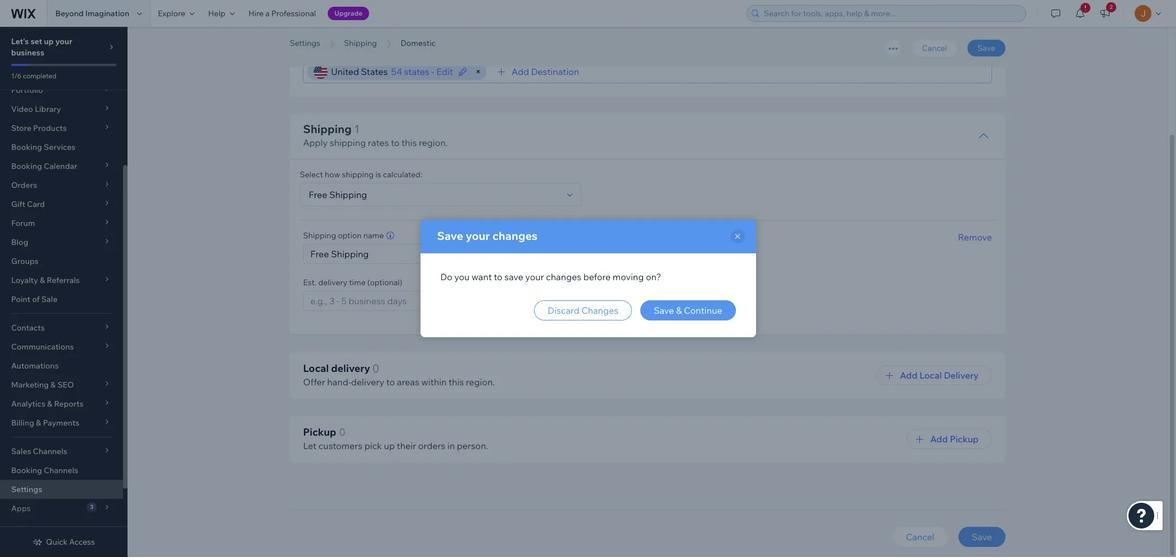 Task type: describe. For each thing, give the bounding box(es) containing it.
0 vertical spatial cancel button
[[912, 40, 958, 57]]

1/6
[[11, 72, 21, 80]]

sidebar element
[[0, 0, 128, 557]]

add for add local delivery
[[900, 370, 918, 381]]

set
[[31, 36, 42, 46]]

this inside local delivery 0 offer hand-delivery to areas within this region.
[[449, 377, 464, 388]]

booking channels
[[11, 466, 78, 476]]

point of sale link
[[0, 290, 123, 309]]

explore
[[158, 8, 185, 18]]

orders
[[418, 441, 446, 452]]

calculated:
[[383, 170, 423, 180]]

cancel for bottommost cancel button
[[906, 532, 935, 543]]

quick access button
[[33, 537, 95, 547]]

quick access
[[46, 537, 95, 547]]

groups
[[11, 256, 38, 266]]

54
[[391, 66, 402, 77]]

of
[[32, 294, 40, 304]]

add destination
[[512, 66, 579, 77]]

shipping link
[[339, 37, 383, 49]]

0 horizontal spatial in
[[392, 41, 400, 52]]

1
[[354, 122, 360, 136]]

settings link inside sidebar element
[[0, 480, 123, 499]]

this inside shipping 1 apply shipping rates to this region.
[[402, 137, 417, 148]]

states
[[361, 66, 388, 77]]

up inside pickup 0 let customers pick up their orders in person.
[[384, 441, 395, 452]]

cancel for top cancel button
[[923, 43, 948, 53]]

access
[[69, 537, 95, 547]]

you
[[455, 271, 470, 283]]

save
[[505, 271, 524, 283]]

time
[[349, 278, 366, 288]]

region:
[[419, 41, 448, 52]]

save & continue button
[[641, 300, 736, 321]]

Search for tools, apps, help & more... field
[[761, 6, 1023, 21]]

1 vertical spatial shipping
[[342, 170, 374, 180]]

upgrade
[[335, 9, 363, 17]]

united
[[331, 66, 359, 77]]

add pickup
[[931, 434, 979, 445]]

add destination button
[[495, 65, 579, 78]]

region. inside local delivery 0 offer hand-delivery to areas within this region.
[[466, 377, 495, 388]]

business
[[11, 48, 44, 58]]

add local delivery
[[900, 370, 979, 381]]

offer
[[303, 377, 325, 388]]

a
[[265, 8, 270, 18]]

do
[[441, 271, 453, 283]]

before
[[584, 271, 611, 283]]

0 vertical spatial this
[[402, 41, 417, 52]]

booking services
[[11, 142, 75, 152]]

54 states  - edit button
[[391, 65, 470, 78]]

2 horizontal spatial your
[[526, 271, 544, 283]]

shipping inside shipping 1 apply shipping rates to this region.
[[330, 137, 366, 148]]

customers
[[319, 441, 363, 452]]

discard
[[548, 305, 580, 316]]

add pickup button
[[907, 429, 993, 450]]

booking services link
[[0, 138, 123, 157]]

2 vertical spatial delivery
[[351, 377, 384, 388]]

local delivery 0 offer hand-delivery to areas within this region.
[[303, 362, 495, 388]]

add the destinations in this region:
[[303, 41, 448, 52]]

their
[[397, 441, 416, 452]]

is
[[376, 170, 381, 180]]

discard changes
[[548, 305, 619, 316]]

shipping for option
[[303, 231, 336, 241]]

booking channels link
[[0, 461, 123, 480]]

rate
[[470, 278, 487, 288]]

0 vertical spatial shipping
[[344, 38, 377, 48]]

&
[[676, 305, 682, 316]]

est. delivery time (optional)
[[303, 278, 403, 288]]

hand-
[[327, 377, 351, 388]]

groups link
[[0, 252, 123, 271]]

0 vertical spatial changes
[[493, 229, 538, 243]]

pickup inside pickup 0 let customers pick up their orders in person.
[[303, 426, 336, 439]]

rates
[[368, 137, 389, 148]]

remove
[[958, 232, 993, 243]]

sale
[[41, 294, 58, 304]]

within
[[422, 377, 447, 388]]

services
[[44, 142, 75, 152]]

professional
[[271, 8, 316, 18]]

moving
[[613, 271, 644, 283]]

pick
[[365, 441, 382, 452]]

save your changes
[[437, 229, 538, 243]]

2
[[1110, 3, 1113, 11]]

delivery
[[944, 370, 979, 381]]

on?
[[646, 271, 662, 283]]

let's set up your business
[[11, 36, 72, 58]]

region. inside shipping 1 apply shipping rates to this region.
[[419, 137, 448, 148]]

shipping 1 apply shipping rates to this region.
[[303, 122, 448, 148]]



Task type: locate. For each thing, give the bounding box(es) containing it.
do you want to save your changes before moving on?
[[441, 271, 662, 283]]

select how shipping is calculated:
[[300, 170, 423, 180]]

pickup inside button
[[950, 434, 979, 445]]

up inside let's set up your business
[[44, 36, 54, 46]]

1 horizontal spatial settings
[[290, 38, 320, 48]]

settings down booking channels
[[11, 485, 42, 495]]

2 vertical spatial this
[[449, 377, 464, 388]]

add for add pickup
[[931, 434, 948, 445]]

in left the domestic
[[392, 41, 400, 52]]

0 vertical spatial your
[[55, 36, 72, 46]]

hire a professional link
[[242, 0, 323, 27]]

2 vertical spatial your
[[526, 271, 544, 283]]

cms link
[[0, 518, 123, 537]]

to
[[391, 137, 400, 148], [494, 271, 503, 283], [387, 377, 395, 388]]

to inside local delivery 0 offer hand-delivery to areas within this region.
[[387, 377, 395, 388]]

local inside button
[[920, 370, 942, 381]]

0 inside pickup 0 let customers pick up their orders in person.
[[339, 426, 346, 439]]

shipping
[[344, 38, 377, 48], [303, 122, 352, 136], [303, 231, 336, 241]]

1 vertical spatial in
[[448, 441, 455, 452]]

your right save
[[526, 271, 544, 283]]

0 vertical spatial region.
[[419, 137, 448, 148]]

cms
[[11, 523, 29, 533]]

changes
[[582, 305, 619, 316]]

changes up save
[[493, 229, 538, 243]]

up
[[44, 36, 54, 46], [384, 441, 395, 452]]

shipping up united states
[[344, 38, 377, 48]]

1/6 completed
[[11, 72, 57, 80]]

settings link down channels
[[0, 480, 123, 499]]

e.g., Standard Shipping field
[[307, 245, 509, 264]]

est.
[[303, 278, 317, 288]]

save button
[[968, 40, 1006, 57], [959, 527, 1006, 547]]

save inside button
[[654, 305, 674, 316]]

booking inside booking services link
[[11, 142, 42, 152]]

channels
[[44, 466, 78, 476]]

to inside shipping 1 apply shipping rates to this region.
[[391, 137, 400, 148]]

point
[[11, 294, 30, 304]]

delivery left areas
[[351, 377, 384, 388]]

up right pick
[[384, 441, 395, 452]]

cancel button
[[912, 40, 958, 57], [893, 527, 948, 547]]

shipping option name
[[303, 231, 384, 241]]

settings link down professional
[[284, 37, 326, 49]]

shipping up apply
[[303, 122, 352, 136]]

2 vertical spatial shipping
[[303, 231, 336, 241]]

in right orders
[[448, 441, 455, 452]]

0 vertical spatial 0
[[372, 362, 380, 376]]

domestic
[[401, 38, 436, 48]]

2 booking from the top
[[11, 466, 42, 476]]

2 vertical spatial to
[[387, 377, 395, 388]]

save & continue
[[654, 305, 723, 316]]

arrow up outline image
[[979, 130, 990, 141]]

1 vertical spatial shipping
[[303, 122, 352, 136]]

cancel
[[923, 43, 948, 53], [906, 532, 935, 543]]

0 field
[[483, 292, 565, 311]]

settings left the
[[290, 38, 320, 48]]

1 vertical spatial save button
[[959, 527, 1006, 547]]

booking inside booking channels link
[[11, 466, 42, 476]]

0 horizontal spatial 0
[[339, 426, 346, 439]]

how
[[325, 170, 340, 180]]

1 vertical spatial region.
[[466, 377, 495, 388]]

completed
[[23, 72, 57, 80]]

0
[[372, 362, 380, 376], [339, 426, 346, 439]]

0 vertical spatial save button
[[968, 40, 1006, 57]]

add inside add pickup button
[[931, 434, 948, 445]]

changes left before
[[546, 271, 582, 283]]

beyond imagination
[[55, 8, 129, 18]]

1 vertical spatial this
[[402, 137, 417, 148]]

1 vertical spatial changes
[[546, 271, 582, 283]]

0 vertical spatial shipping
[[330, 137, 366, 148]]

areas
[[397, 377, 420, 388]]

0 horizontal spatial up
[[44, 36, 54, 46]]

help
[[208, 8, 226, 18]]

0 horizontal spatial region.
[[419, 137, 448, 148]]

want
[[472, 271, 492, 283]]

delivery up hand-
[[331, 362, 370, 375]]

1 horizontal spatial changes
[[546, 271, 582, 283]]

1 vertical spatial delivery
[[331, 362, 370, 375]]

this left the region:
[[402, 41, 417, 52]]

to left areas
[[387, 377, 395, 388]]

select
[[300, 170, 323, 180]]

0 vertical spatial settings
[[290, 38, 320, 48]]

option
[[338, 231, 362, 241]]

destination
[[531, 66, 579, 77]]

settings inside sidebar element
[[11, 485, 42, 495]]

1 vertical spatial 0
[[339, 426, 346, 439]]

1 vertical spatial settings
[[11, 485, 42, 495]]

(optional)
[[368, 278, 403, 288]]

help button
[[202, 0, 242, 27]]

this
[[402, 41, 417, 52], [402, 137, 417, 148], [449, 377, 464, 388]]

0 vertical spatial in
[[392, 41, 400, 52]]

in inside pickup 0 let customers pick up their orders in person.
[[448, 441, 455, 452]]

shipping down 1
[[330, 137, 366, 148]]

1 horizontal spatial local
[[920, 370, 942, 381]]

to right rates
[[391, 137, 400, 148]]

your right "set"
[[55, 36, 72, 46]]

local up offer
[[303, 362, 329, 375]]

changes
[[493, 229, 538, 243], [546, 271, 582, 283]]

booking left services
[[11, 142, 42, 152]]

delivery for 0
[[331, 362, 370, 375]]

0 vertical spatial delivery
[[318, 278, 348, 288]]

name
[[364, 231, 384, 241]]

1 vertical spatial your
[[466, 229, 490, 243]]

add
[[303, 41, 321, 52], [512, 66, 529, 77], [900, 370, 918, 381], [931, 434, 948, 445]]

0 horizontal spatial your
[[55, 36, 72, 46]]

your up the want
[[466, 229, 490, 243]]

united states
[[331, 66, 388, 77]]

upgrade button
[[328, 7, 369, 20]]

0 vertical spatial booking
[[11, 142, 42, 152]]

automations
[[11, 361, 59, 371]]

your inside let's set up your business
[[55, 36, 72, 46]]

1 vertical spatial settings link
[[0, 480, 123, 499]]

1 booking from the top
[[11, 142, 42, 152]]

1 horizontal spatial settings link
[[284, 37, 326, 49]]

imagination
[[85, 8, 129, 18]]

shipping for 1
[[303, 122, 352, 136]]

booking
[[11, 142, 42, 152], [11, 466, 42, 476]]

your
[[55, 36, 72, 46], [466, 229, 490, 243], [526, 271, 544, 283]]

apply
[[303, 137, 328, 148]]

shipping left is
[[342, 170, 374, 180]]

0 vertical spatial settings link
[[284, 37, 326, 49]]

this right within
[[449, 377, 464, 388]]

2 button
[[1093, 0, 1118, 27]]

to left save
[[494, 271, 503, 283]]

person.
[[457, 441, 488, 452]]

delivery for time
[[318, 278, 348, 288]]

0 horizontal spatial changes
[[493, 229, 538, 243]]

up right "set"
[[44, 36, 54, 46]]

add for add destination
[[512, 66, 529, 77]]

settings link
[[284, 37, 326, 49], [0, 480, 123, 499]]

0 horizontal spatial pickup
[[303, 426, 336, 439]]

add inside 'add destination' button
[[512, 66, 529, 77]]

shipping left option at the top of the page
[[303, 231, 336, 241]]

quick
[[46, 537, 68, 547]]

add inside add local delivery button
[[900, 370, 918, 381]]

1 vertical spatial cancel button
[[893, 527, 948, 547]]

1 vertical spatial cancel
[[906, 532, 935, 543]]

1 vertical spatial booking
[[11, 466, 42, 476]]

discard changes button
[[534, 300, 632, 321]]

1 horizontal spatial your
[[466, 229, 490, 243]]

1 horizontal spatial up
[[384, 441, 395, 452]]

0 horizontal spatial local
[[303, 362, 329, 375]]

delivery right est. at the left of page
[[318, 278, 348, 288]]

shipping inside shipping 1 apply shipping rates to this region.
[[303, 122, 352, 136]]

0 horizontal spatial settings
[[11, 485, 42, 495]]

booking for booking services
[[11, 142, 42, 152]]

remove button
[[958, 231, 993, 244]]

save
[[978, 43, 996, 53], [437, 229, 463, 243], [654, 305, 674, 316], [972, 532, 993, 543]]

region.
[[419, 137, 448, 148], [466, 377, 495, 388]]

continue
[[684, 305, 723, 316]]

1 vertical spatial up
[[384, 441, 395, 452]]

0 inside local delivery 0 offer hand-delivery to areas within this region.
[[372, 362, 380, 376]]

pickup 0 let customers pick up their orders in person.
[[303, 426, 488, 452]]

automations link
[[0, 356, 123, 375]]

delivery
[[318, 278, 348, 288], [331, 362, 370, 375], [351, 377, 384, 388]]

local left "delivery"
[[920, 370, 942, 381]]

1 horizontal spatial region.
[[466, 377, 495, 388]]

1 vertical spatial to
[[494, 271, 503, 283]]

region. up calculated:
[[419, 137, 448, 148]]

beyond
[[55, 8, 84, 18]]

1 horizontal spatial pickup
[[950, 434, 979, 445]]

booking left channels
[[11, 466, 42, 476]]

54 states  - edit
[[391, 66, 453, 77]]

None field
[[583, 60, 987, 83], [306, 184, 563, 206], [583, 60, 987, 83], [306, 184, 563, 206]]

0 vertical spatial cancel
[[923, 43, 948, 53]]

0 vertical spatial up
[[44, 36, 54, 46]]

let
[[303, 441, 317, 452]]

add local delivery button
[[877, 366, 993, 386]]

region. right within
[[466, 377, 495, 388]]

destinations
[[338, 41, 390, 52]]

in
[[392, 41, 400, 52], [448, 441, 455, 452]]

1 horizontal spatial 0
[[372, 362, 380, 376]]

local
[[303, 362, 329, 375], [920, 370, 942, 381]]

-
[[432, 66, 435, 77]]

let's
[[11, 36, 29, 46]]

e.g., 3 - 5 business days field
[[307, 292, 453, 311]]

local inside local delivery 0 offer hand-delivery to areas within this region.
[[303, 362, 329, 375]]

0 horizontal spatial settings link
[[0, 480, 123, 499]]

point of sale
[[11, 294, 58, 304]]

booking for booking channels
[[11, 466, 42, 476]]

add for add the destinations in this region:
[[303, 41, 321, 52]]

this right rates
[[402, 137, 417, 148]]

0 vertical spatial to
[[391, 137, 400, 148]]

1 horizontal spatial in
[[448, 441, 455, 452]]



Task type: vqa. For each thing, say whether or not it's contained in the screenshot.
Do you want to save your changes before moving on?
yes



